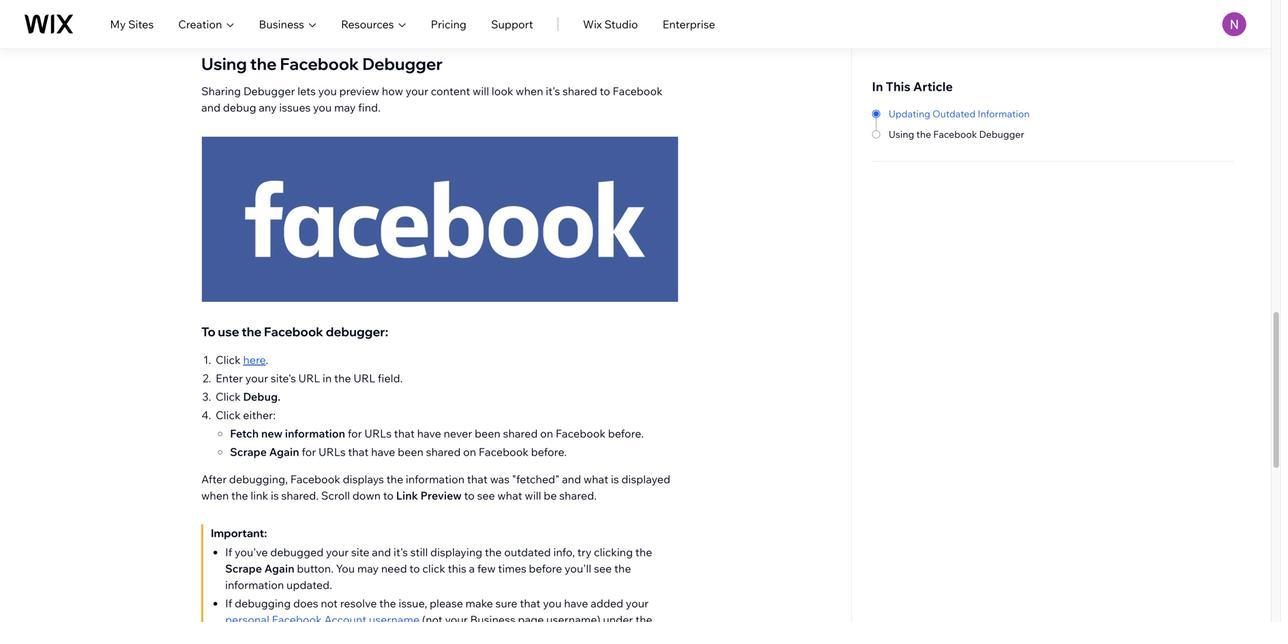 Task type: vqa. For each thing, say whether or not it's contained in the screenshot.
Facebook
yes



Task type: describe. For each thing, give the bounding box(es) containing it.
to
[[201, 324, 216, 340]]

and inside sharing debugger lets you preview how your content will look when it's shared to facebook and debug any issues you may find.
[[201, 101, 221, 114]]

make
[[466, 597, 493, 610]]

debug.
[[243, 390, 281, 404]]

1 horizontal spatial using the facebook debugger
[[889, 128, 1025, 140]]

any
[[259, 101, 277, 114]]

button. you may need to click this a few times before you'll see the information updated.
[[225, 562, 631, 592]]

enter
[[216, 372, 243, 385]]

either:
[[243, 409, 276, 422]]

preview
[[339, 84, 379, 98]]

you'll
[[565, 562, 592, 576]]

issues
[[279, 101, 311, 114]]

scrape inside click here . enter your site's url in the url field. click debug. click either: fetch new information for urls that have never been shared on facebook before. scrape again for urls that have been shared on facebook before.
[[230, 445, 267, 459]]

sure
[[496, 597, 518, 610]]

debugging
[[235, 597, 291, 610]]

debugger inside sharing debugger lets you preview how your content will look when it's shared to facebook and debug any issues you may find.
[[243, 84, 295, 98]]

be
[[544, 489, 557, 503]]

please
[[430, 597, 463, 610]]

enterprise link
[[663, 16, 715, 32]]

the right 'clicking'
[[636, 546, 652, 559]]

information inside click here . enter your site's url in the url field. click debug. click either: fetch new information for urls that have never been shared on facebook before. scrape again for urls that have been shared on facebook before.
[[285, 427, 345, 441]]

link preview to see what will be shared.
[[396, 489, 597, 503]]

displays
[[343, 473, 384, 486]]

and inside after debugging, facebook displays the information that was "fetched" and what is displayed when the link is shared. scroll down to
[[562, 473, 581, 486]]

your right added
[[626, 597, 649, 610]]

2 vertical spatial debugger
[[979, 128, 1025, 140]]

important:
[[211, 527, 267, 540]]

1 horizontal spatial debugger
[[362, 54, 443, 74]]

2 shared. from the left
[[559, 489, 597, 503]]

site's
[[271, 372, 296, 385]]

that up displays
[[348, 445, 369, 459]]

to use the facebook debugger:
[[201, 324, 388, 340]]

"fetched"
[[512, 473, 560, 486]]

displaying
[[430, 546, 483, 559]]

debugged
[[270, 546, 324, 559]]

new
[[261, 427, 283, 441]]

resources
[[341, 17, 394, 31]]

added
[[591, 597, 624, 610]]

use
[[218, 324, 239, 340]]

debug
[[223, 101, 256, 114]]

was
[[490, 473, 510, 486]]

shared. inside after debugging, facebook displays the information that was "fetched" and what is displayed when the link is shared. scroll down to
[[281, 489, 319, 503]]

1 vertical spatial is
[[271, 489, 279, 503]]

outdated
[[504, 546, 551, 559]]

1 click from the top
[[216, 353, 241, 367]]

info,
[[554, 546, 575, 559]]

link
[[251, 489, 268, 503]]

try
[[578, 546, 592, 559]]

lets
[[298, 84, 316, 98]]

to inside after debugging, facebook displays the information that was "fetched" and what is displayed when the link is shared. scroll down to
[[383, 489, 394, 503]]

in
[[872, 79, 883, 94]]

support link
[[491, 16, 533, 32]]

the inside "button. you may need to click this a few times before you'll see the information updated."
[[614, 562, 631, 576]]

click
[[423, 562, 445, 576]]

the up few at the left of page
[[485, 546, 502, 559]]

find.
[[358, 101, 381, 114]]

down
[[353, 489, 381, 503]]

the down updating
[[917, 128, 931, 140]]

pricing link
[[431, 16, 467, 32]]

the left issue,
[[379, 597, 396, 610]]

0 vertical spatial urls
[[365, 427, 392, 441]]

studio
[[605, 17, 638, 31]]

information inside "button. you may need to click this a few times before you'll see the information updated."
[[225, 578, 284, 592]]

issue,
[[399, 597, 427, 610]]

content
[[431, 84, 470, 98]]

0 horizontal spatial been
[[398, 445, 424, 459]]

0 horizontal spatial urls
[[319, 445, 346, 459]]

button.
[[297, 562, 334, 576]]

0 vertical spatial using the facebook debugger
[[201, 54, 443, 74]]

displayed
[[622, 473, 671, 486]]

2 click from the top
[[216, 390, 241, 404]]

my
[[110, 17, 126, 31]]

1 horizontal spatial on
[[540, 427, 553, 441]]

.
[[266, 353, 268, 367]]

that left never
[[394, 427, 415, 441]]

not
[[321, 597, 338, 610]]

fetch
[[230, 427, 259, 441]]

again inside click here . enter your site's url in the url field. click debug. click either: fetch new information for urls that have never been shared on facebook before. scrape again for urls that have been shared on facebook before.
[[269, 445, 299, 459]]

the inside click here . enter your site's url in the url field. click debug. click either: fetch new information for urls that have never been shared on facebook before. scrape again for urls that have been shared on facebook before.
[[334, 372, 351, 385]]

my sites link
[[110, 16, 154, 32]]

this
[[448, 562, 467, 576]]

business
[[259, 17, 304, 31]]

0 vertical spatial before.
[[608, 427, 644, 441]]

business button
[[259, 16, 317, 32]]

it's inside if you've debugged your site and it's still displaying the outdated info, try clicking the scrape again
[[394, 546, 408, 559]]

your inside if you've debugged your site and it's still displaying the outdated info, try clicking the scrape again
[[326, 546, 349, 559]]

here link
[[243, 353, 266, 367]]

scrape inside if you've debugged your site and it's still displaying the outdated info, try clicking the scrape again
[[225, 562, 262, 576]]

sites
[[128, 17, 154, 31]]

field.
[[378, 372, 403, 385]]

debugging,
[[229, 473, 288, 486]]

need
[[381, 562, 407, 576]]

after debugging, facebook displays the information that was "fetched" and what is displayed when the link is shared. scroll down to
[[201, 473, 671, 503]]

clicking
[[594, 546, 633, 559]]

resolve
[[340, 597, 377, 610]]

a
[[469, 562, 475, 576]]

resources button
[[341, 16, 406, 32]]

you
[[336, 562, 355, 576]]

if for if you've debugged your site and it's still displaying the outdated info, try clicking the scrape again
[[225, 546, 232, 559]]

in
[[323, 372, 332, 385]]

debugger:
[[326, 324, 388, 340]]

creation button
[[178, 16, 234, 32]]

1 vertical spatial what
[[498, 489, 522, 503]]

after
[[201, 473, 227, 486]]



Task type: locate. For each thing, give the bounding box(es) containing it.
1 horizontal spatial may
[[357, 562, 379, 576]]

wix studio
[[583, 17, 638, 31]]

shared. right the be
[[559, 489, 597, 503]]

0 horizontal spatial information
[[225, 578, 284, 592]]

2 vertical spatial information
[[225, 578, 284, 592]]

1 vertical spatial have
[[371, 445, 395, 459]]

that right sure
[[520, 597, 541, 610]]

0 horizontal spatial shared.
[[281, 489, 319, 503]]

that left was on the left bottom of the page
[[467, 473, 488, 486]]

0 vertical spatial shared
[[563, 84, 597, 98]]

0 vertical spatial again
[[269, 445, 299, 459]]

1 vertical spatial before.
[[531, 445, 567, 459]]

shared inside sharing debugger lets you preview how your content will look when it's shared to facebook and debug any issues you may find.
[[563, 84, 597, 98]]

0 vertical spatial what
[[584, 473, 609, 486]]

to right the preview
[[464, 489, 475, 503]]

1 horizontal spatial been
[[475, 427, 501, 441]]

your
[[406, 84, 428, 98], [245, 372, 268, 385], [326, 546, 349, 559], [626, 597, 649, 610]]

facebook inside after debugging, facebook displays the information that was "fetched" and what is displayed when the link is shared. scroll down to
[[290, 473, 340, 486]]

2 vertical spatial have
[[564, 597, 588, 610]]

it's
[[546, 84, 560, 98], [394, 546, 408, 559]]

facebook inside sharing debugger lets you preview how your content will look when it's shared to facebook and debug any issues you may find.
[[613, 84, 663, 98]]

the right the in
[[334, 372, 351, 385]]

information
[[978, 108, 1030, 120]]

1 horizontal spatial have
[[417, 427, 441, 441]]

have left added
[[564, 597, 588, 610]]

0 horizontal spatial see
[[477, 489, 495, 503]]

updating outdated information
[[889, 108, 1030, 120]]

2 url from the left
[[354, 372, 375, 385]]

your up you
[[326, 546, 349, 559]]

click down enter
[[216, 390, 241, 404]]

1 vertical spatial click
[[216, 390, 241, 404]]

0 vertical spatial been
[[475, 427, 501, 441]]

0 horizontal spatial using
[[201, 54, 247, 74]]

0 horizontal spatial it's
[[394, 546, 408, 559]]

2 horizontal spatial shared
[[563, 84, 597, 98]]

if down important: on the left of the page
[[225, 546, 232, 559]]

sharing debugger lets you preview how your content will look when it's shared to facebook and debug any issues you may find.
[[201, 84, 663, 114]]

0 vertical spatial using
[[201, 54, 247, 74]]

have up displays
[[371, 445, 395, 459]]

url left 'field.'
[[354, 372, 375, 385]]

2 vertical spatial you
[[543, 597, 562, 610]]

1 vertical spatial if
[[225, 597, 232, 610]]

it's inside sharing debugger lets you preview how your content will look when it's shared to facebook and debug any issues you may find.
[[546, 84, 560, 98]]

2 vertical spatial click
[[216, 409, 241, 422]]

1 if from the top
[[225, 546, 232, 559]]

1 vertical spatial when
[[201, 489, 229, 503]]

outdated
[[933, 108, 976, 120]]

1 vertical spatial urls
[[319, 445, 346, 459]]

0 vertical spatial you
[[318, 84, 337, 98]]

my sites
[[110, 17, 154, 31]]

have left never
[[417, 427, 441, 441]]

may down site
[[357, 562, 379, 576]]

1 horizontal spatial will
[[525, 489, 541, 503]]

the left link
[[231, 489, 248, 503]]

1 vertical spatial shared
[[503, 427, 538, 441]]

1 horizontal spatial using
[[889, 128, 915, 140]]

and down the sharing
[[201, 101, 221, 114]]

0 horizontal spatial using the facebook debugger
[[201, 54, 443, 74]]

if inside if you've debugged your site and it's still displaying the outdated info, try clicking the scrape again
[[225, 546, 232, 559]]

see down 'clicking'
[[594, 562, 612, 576]]

information inside after debugging, facebook displays the information that was "fetched" and what is displayed when the link is shared. scroll down to
[[406, 473, 465, 486]]

how
[[382, 84, 403, 98]]

1 url from the left
[[298, 372, 320, 385]]

sharing
[[201, 84, 241, 98]]

0 horizontal spatial what
[[498, 489, 522, 503]]

using
[[201, 54, 247, 74], [889, 128, 915, 140]]

2 if from the top
[[225, 597, 232, 610]]

will
[[473, 84, 489, 98], [525, 489, 541, 503]]

it's right look at the top left of page
[[546, 84, 560, 98]]

you down the lets
[[313, 101, 332, 114]]

1 vertical spatial will
[[525, 489, 541, 503]]

debugger
[[362, 54, 443, 74], [243, 84, 295, 98], [979, 128, 1025, 140]]

0 vertical spatial for
[[348, 427, 362, 441]]

0 vertical spatial see
[[477, 489, 495, 503]]

been up after debugging, facebook displays the information that was "fetched" and what is displayed when the link is shared. scroll down to
[[398, 445, 424, 459]]

support
[[491, 17, 533, 31]]

again inside if you've debugged your site and it's still displaying the outdated info, try clicking the scrape again
[[264, 562, 295, 576]]

to inside "button. you may need to click this a few times before you'll see the information updated."
[[410, 562, 420, 576]]

1 horizontal spatial see
[[594, 562, 612, 576]]

0 vertical spatial click
[[216, 353, 241, 367]]

2 horizontal spatial information
[[406, 473, 465, 486]]

been right never
[[475, 427, 501, 441]]

when down after
[[201, 489, 229, 503]]

you down before at the left bottom
[[543, 597, 562, 610]]

0 horizontal spatial for
[[302, 445, 316, 459]]

have
[[417, 427, 441, 441], [371, 445, 395, 459], [564, 597, 588, 610]]

to down 'still'
[[410, 562, 420, 576]]

will inside sharing debugger lets you preview how your content will look when it's shared to facebook and debug any issues you may find.
[[473, 84, 489, 98]]

here
[[243, 353, 266, 367]]

the right use
[[242, 324, 262, 340]]

if debugging does not resolve the issue, please make sure that you have added your
[[225, 597, 649, 610]]

your inside sharing debugger lets you preview how your content will look when it's shared to facebook and debug any issues you may find.
[[406, 84, 428, 98]]

using down updating
[[889, 128, 915, 140]]

if you've debugged your site and it's still displaying the outdated info, try clicking the scrape again
[[225, 546, 652, 576]]

2 horizontal spatial have
[[564, 597, 588, 610]]

and right "fetched"
[[562, 473, 581, 486]]

1 vertical spatial information
[[406, 473, 465, 486]]

1 horizontal spatial when
[[516, 84, 543, 98]]

0 horizontal spatial shared
[[426, 445, 461, 459]]

1 horizontal spatial urls
[[365, 427, 392, 441]]

preview
[[421, 489, 462, 503]]

shared.
[[281, 489, 319, 503], [559, 489, 597, 503]]

what left displayed
[[584, 473, 609, 486]]

using up the sharing
[[201, 54, 247, 74]]

before
[[529, 562, 562, 576]]

using the facebook debugger
[[201, 54, 443, 74], [889, 128, 1025, 140]]

updated.
[[287, 578, 332, 592]]

0 horizontal spatial have
[[371, 445, 395, 459]]

been
[[475, 427, 501, 441], [398, 445, 424, 459]]

scrape down fetch
[[230, 445, 267, 459]]

wix
[[583, 17, 602, 31]]

shared up "fetched"
[[503, 427, 538, 441]]

2 vertical spatial shared
[[426, 445, 461, 459]]

if for if debugging does not resolve the issue, please make sure that you have added your
[[225, 597, 232, 610]]

1 vertical spatial debugger
[[243, 84, 295, 98]]

information right new
[[285, 427, 345, 441]]

is left displayed
[[611, 473, 619, 486]]

look
[[492, 84, 513, 98]]

1 vertical spatial and
[[562, 473, 581, 486]]

2 vertical spatial and
[[372, 546, 391, 559]]

1 horizontal spatial url
[[354, 372, 375, 385]]

before. up displayed
[[608, 427, 644, 441]]

scrape
[[230, 445, 267, 459], [225, 562, 262, 576]]

to inside sharing debugger lets you preview how your content will look when it's shared to facebook and debug any issues you may find.
[[600, 84, 610, 98]]

scroll
[[321, 489, 350, 503]]

click here . enter your site's url in the url field. click debug. click either: fetch new information for urls that have never been shared on facebook before. scrape again for urls that have been shared on facebook before.
[[216, 353, 644, 459]]

information up debugging
[[225, 578, 284, 592]]

1 vertical spatial for
[[302, 445, 316, 459]]

what inside after debugging, facebook displays the information that was "fetched" and what is displayed when the link is shared. scroll down to
[[584, 473, 609, 486]]

0 vertical spatial and
[[201, 101, 221, 114]]

shared down "wix"
[[563, 84, 597, 98]]

urls
[[365, 427, 392, 441], [319, 445, 346, 459]]

the down 'clicking'
[[614, 562, 631, 576]]

0 horizontal spatial before.
[[531, 445, 567, 459]]

in this article
[[872, 79, 953, 94]]

will left look at the top left of page
[[473, 84, 489, 98]]

and
[[201, 101, 221, 114], [562, 473, 581, 486], [372, 546, 391, 559]]

and up "need"
[[372, 546, 391, 559]]

0 vertical spatial debugger
[[362, 54, 443, 74]]

see down was on the left bottom of the page
[[477, 489, 495, 503]]

0 vertical spatial have
[[417, 427, 441, 441]]

wix studio link
[[583, 16, 638, 32]]

shared
[[563, 84, 597, 98], [503, 427, 538, 441], [426, 445, 461, 459]]

shared. left scroll
[[281, 489, 319, 503]]

creation
[[178, 17, 222, 31]]

1 vertical spatial see
[[594, 562, 612, 576]]

before.
[[608, 427, 644, 441], [531, 445, 567, 459]]

you right the lets
[[318, 84, 337, 98]]

0 vertical spatial may
[[334, 101, 356, 114]]

before. up "fetched"
[[531, 445, 567, 459]]

times
[[498, 562, 527, 576]]

article
[[914, 79, 953, 94]]

1 vertical spatial may
[[357, 562, 379, 576]]

if left debugging
[[225, 597, 232, 610]]

using the facebook debugger up the lets
[[201, 54, 443, 74]]

1 vertical spatial it's
[[394, 546, 408, 559]]

the up link
[[387, 473, 403, 486]]

0 horizontal spatial debugger
[[243, 84, 295, 98]]

url left the in
[[298, 372, 320, 385]]

0 vertical spatial on
[[540, 427, 553, 441]]

2 horizontal spatial and
[[562, 473, 581, 486]]

facebook
[[280, 54, 359, 74], [613, 84, 663, 98], [934, 128, 977, 140], [264, 324, 324, 340], [556, 427, 606, 441], [479, 445, 529, 459], [290, 473, 340, 486]]

1 vertical spatial on
[[463, 445, 476, 459]]

your inside click here . enter your site's url in the url field. click debug. click either: fetch new information for urls that have never been shared on facebook before. scrape again for urls that have been shared on facebook before.
[[245, 372, 268, 385]]

1 horizontal spatial and
[[372, 546, 391, 559]]

information up the preview
[[406, 473, 465, 486]]

still
[[410, 546, 428, 559]]

never
[[444, 427, 472, 441]]

0 horizontal spatial when
[[201, 489, 229, 503]]

0 vertical spatial information
[[285, 427, 345, 441]]

may inside sharing debugger lets you preview how your content will look when it's shared to facebook and debug any issues you may find.
[[334, 101, 356, 114]]

1 horizontal spatial information
[[285, 427, 345, 441]]

enterprise
[[663, 17, 715, 31]]

1 shared. from the left
[[281, 489, 319, 503]]

may down preview
[[334, 101, 356, 114]]

again
[[269, 445, 299, 459], [264, 562, 295, 576]]

what
[[584, 473, 609, 486], [498, 489, 522, 503]]

0 vertical spatial will
[[473, 84, 489, 98]]

again down new
[[269, 445, 299, 459]]

will down "fetched"
[[525, 489, 541, 503]]

1 vertical spatial you
[[313, 101, 332, 114]]

1 vertical spatial again
[[264, 562, 295, 576]]

that inside after debugging, facebook displays the information that was "fetched" and what is displayed when the link is shared. scroll down to
[[467, 473, 488, 486]]

1 horizontal spatial it's
[[546, 84, 560, 98]]

what down was on the left bottom of the page
[[498, 489, 522, 503]]

on up "fetched"
[[540, 427, 553, 441]]

debugger up any
[[243, 84, 295, 98]]

you
[[318, 84, 337, 98], [313, 101, 332, 114], [543, 597, 562, 610]]

may
[[334, 101, 356, 114], [357, 562, 379, 576]]

you've
[[235, 546, 268, 559]]

see inside "button. you may need to click this a few times before you'll see the information updated."
[[594, 562, 612, 576]]

0 vertical spatial it's
[[546, 84, 560, 98]]

shared down never
[[426, 445, 461, 459]]

3 click from the top
[[216, 409, 241, 422]]

click up fetch
[[216, 409, 241, 422]]

link
[[396, 489, 418, 503]]

0 vertical spatial is
[[611, 473, 619, 486]]

information
[[285, 427, 345, 441], [406, 473, 465, 486], [225, 578, 284, 592]]

0 horizontal spatial will
[[473, 84, 489, 98]]

the down business
[[250, 54, 277, 74]]

when right look at the top left of page
[[516, 84, 543, 98]]

1 vertical spatial been
[[398, 445, 424, 459]]

2 horizontal spatial debugger
[[979, 128, 1025, 140]]

is right link
[[271, 489, 279, 503]]

it's up "need"
[[394, 546, 408, 559]]

debugger down information
[[979, 128, 1025, 140]]

click
[[216, 353, 241, 367], [216, 390, 241, 404], [216, 409, 241, 422]]

may inside "button. you may need to click this a few times before you'll see the information updated."
[[357, 562, 379, 576]]

0 horizontal spatial on
[[463, 445, 476, 459]]

on down never
[[463, 445, 476, 459]]

1 vertical spatial using
[[889, 128, 915, 140]]

1 horizontal spatial what
[[584, 473, 609, 486]]

click up enter
[[216, 353, 241, 367]]

site
[[351, 546, 370, 559]]

0 vertical spatial when
[[516, 84, 543, 98]]

and inside if you've debugged your site and it's still displaying the outdated info, try clicking the scrape again
[[372, 546, 391, 559]]

your down "here" link
[[245, 372, 268, 385]]

to left link
[[383, 489, 394, 503]]

debugger up how
[[362, 54, 443, 74]]

1 horizontal spatial is
[[611, 473, 619, 486]]

see
[[477, 489, 495, 503], [594, 562, 612, 576]]

0 horizontal spatial is
[[271, 489, 279, 503]]

1 horizontal spatial shared
[[503, 427, 538, 441]]

using the facebook debugger down outdated
[[889, 128, 1025, 140]]

1 vertical spatial scrape
[[225, 562, 262, 576]]

does
[[293, 597, 318, 610]]

1 vertical spatial using the facebook debugger
[[889, 128, 1025, 140]]

this
[[886, 79, 911, 94]]

1 horizontal spatial for
[[348, 427, 362, 441]]

0 horizontal spatial may
[[334, 101, 356, 114]]

scrape down you've
[[225, 562, 262, 576]]

profile image image
[[1223, 12, 1247, 36]]

0 horizontal spatial and
[[201, 101, 221, 114]]

1 horizontal spatial before.
[[608, 427, 644, 441]]

for
[[348, 427, 362, 441], [302, 445, 316, 459]]

your right how
[[406, 84, 428, 98]]

0 vertical spatial scrape
[[230, 445, 267, 459]]

to down wix studio link
[[600, 84, 610, 98]]

few
[[477, 562, 496, 576]]

again down debugged
[[264, 562, 295, 576]]

when inside sharing debugger lets you preview how your content will look when it's shared to facebook and debug any issues you may find.
[[516, 84, 543, 98]]

when inside after debugging, facebook displays the information that was "fetched" and what is displayed when the link is shared. scroll down to
[[201, 489, 229, 503]]

0 vertical spatial if
[[225, 546, 232, 559]]

0 horizontal spatial url
[[298, 372, 320, 385]]



